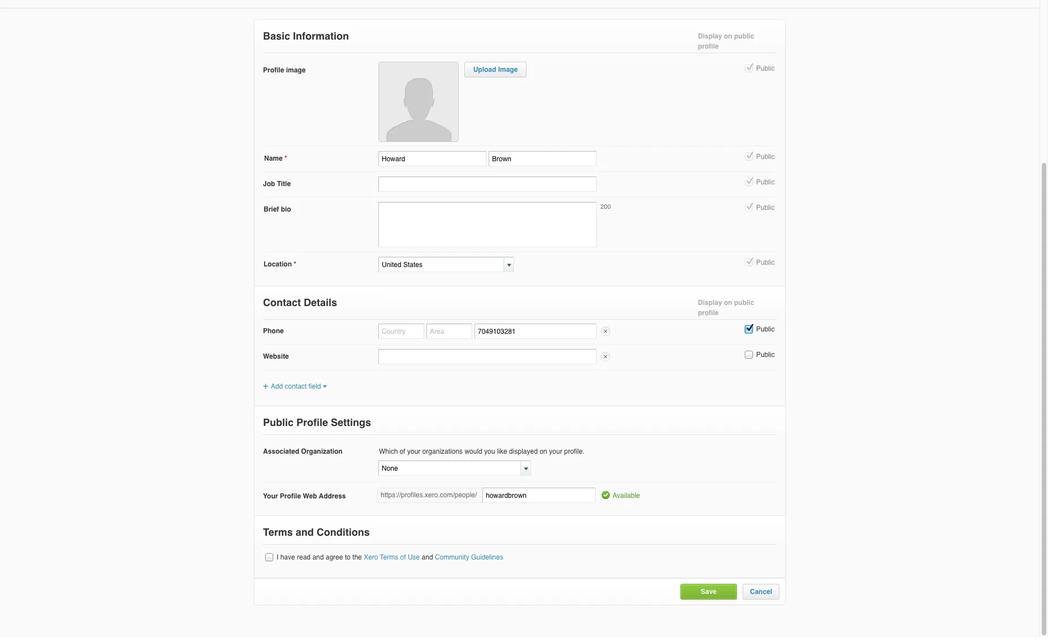 Task type: vqa. For each thing, say whether or not it's contained in the screenshot.
Job Title
yes



Task type: locate. For each thing, give the bounding box(es) containing it.
display on public profile
[[699, 32, 755, 50], [699, 299, 755, 317]]

0 vertical spatial terms
[[263, 527, 293, 539]]

would
[[465, 448, 483, 456]]

public
[[757, 65, 775, 72], [757, 153, 775, 161], [757, 178, 775, 186], [757, 204, 775, 212], [757, 259, 775, 267], [757, 326, 775, 333], [757, 351, 775, 359], [263, 417, 294, 429]]

1 your from the left
[[408, 448, 421, 456]]

save
[[701, 588, 717, 596]]

profile left web
[[280, 493, 301, 501]]

display
[[699, 32, 723, 40], [699, 299, 723, 307]]

None text field
[[379, 461, 521, 476]]

available
[[613, 492, 641, 500]]

add contact field button
[[263, 383, 327, 391]]

1 vertical spatial display
[[699, 299, 723, 307]]

0 horizontal spatial your
[[408, 448, 421, 456]]

0 horizontal spatial terms
[[263, 527, 293, 539]]

job title
[[263, 180, 291, 188]]

1 vertical spatial terms
[[380, 554, 399, 562]]

Area text field
[[427, 324, 473, 339]]

on for information
[[725, 32, 733, 40]]

1 vertical spatial display on public profile
[[699, 299, 755, 317]]

1 vertical spatial public
[[735, 299, 755, 307]]

on
[[725, 32, 733, 40], [725, 299, 733, 307], [540, 448, 548, 456]]

your
[[408, 448, 421, 456], [550, 448, 563, 456]]

None text field
[[379, 177, 597, 192], [379, 349, 597, 365], [483, 488, 596, 503], [379, 177, 597, 192], [379, 349, 597, 365], [483, 488, 596, 503]]

name
[[264, 155, 283, 162]]

1 vertical spatial on
[[725, 299, 733, 307]]

1 public from the top
[[735, 32, 755, 40]]

Name text field
[[379, 151, 487, 166]]

displayed
[[510, 448, 538, 456]]

contact
[[263, 297, 301, 309]]

display on public profile for basic information
[[699, 32, 755, 50]]

Number text field
[[475, 324, 597, 339]]

public for 6th public button from the bottom
[[757, 153, 775, 161]]

public for contact details
[[735, 299, 755, 307]]

terms up i
[[263, 527, 293, 539]]

0 vertical spatial public
[[735, 32, 755, 40]]

guidelines
[[472, 554, 504, 562]]

your profile web address
[[263, 493, 346, 501]]

public
[[735, 32, 755, 40], [735, 299, 755, 307]]

address
[[319, 493, 346, 501]]

basic information
[[263, 30, 349, 42]]

2 vertical spatial on
[[540, 448, 548, 456]]

organizations
[[423, 448, 463, 456]]

public for first public button from the bottom of the page
[[757, 351, 775, 359]]

1 horizontal spatial your
[[550, 448, 563, 456]]

cancel button
[[751, 588, 773, 596]]

your right which on the left of the page
[[408, 448, 421, 456]]

2 public from the top
[[735, 299, 755, 307]]

bio
[[281, 205, 291, 213]]

upload
[[474, 66, 497, 74]]

and
[[296, 527, 314, 539], [313, 554, 324, 562], [422, 554, 433, 562]]

brief
[[264, 205, 279, 213]]

of left use
[[401, 554, 406, 562]]

your
[[263, 493, 278, 501]]

1 vertical spatial profile
[[297, 417, 328, 429]]

1 display on public profile from the top
[[699, 32, 755, 50]]

you
[[485, 448, 496, 456]]

terms
[[263, 527, 293, 539], [380, 554, 399, 562]]

profile left image
[[263, 66, 284, 74]]

the
[[353, 554, 362, 562]]

website
[[263, 353, 289, 361]]

0 vertical spatial on
[[725, 32, 733, 40]]

display on public profile for contact details
[[699, 299, 755, 317]]

settings
[[331, 417, 371, 429]]

display for details
[[699, 299, 723, 307]]

your left the profile.
[[550, 448, 563, 456]]

2 vertical spatial profile
[[280, 493, 301, 501]]

associated organization
[[263, 448, 343, 456]]

profile up associated organization
[[297, 417, 328, 429]]

community guidelines link
[[435, 554, 504, 562]]

phone
[[263, 327, 284, 335]]

which of your organizations would you like displayed on your profile.
[[379, 448, 585, 456]]

0 vertical spatial profile
[[699, 42, 719, 50]]

5 public button from the top
[[744, 257, 755, 268]]

1 public button from the top
[[744, 63, 755, 74]]

web
[[303, 493, 317, 501]]

2 display from the top
[[699, 299, 723, 307]]

of
[[400, 448, 406, 456], [401, 554, 406, 562]]

use
[[408, 554, 420, 562]]

of right which on the left of the page
[[400, 448, 406, 456]]

associated
[[263, 448, 299, 456]]

1 horizontal spatial terms
[[380, 554, 399, 562]]

like
[[497, 448, 508, 456]]

7 public button from the top
[[744, 350, 755, 360]]

profile
[[699, 42, 719, 50], [699, 309, 719, 317]]

0 vertical spatial display
[[699, 32, 723, 40]]

1 profile from the top
[[699, 42, 719, 50]]

Last text field
[[489, 151, 597, 166]]

2 display on public profile from the top
[[699, 299, 755, 317]]

0 vertical spatial display on public profile
[[699, 32, 755, 50]]

which
[[379, 448, 398, 456]]

None button
[[264, 553, 275, 563]]

contact
[[285, 383, 307, 391]]

public for second public button from the bottom
[[757, 326, 775, 333]]

profile
[[263, 66, 284, 74], [297, 417, 328, 429], [280, 493, 301, 501]]

terms right xero
[[380, 554, 399, 562]]

contact details
[[263, 297, 337, 309]]

profile.
[[565, 448, 585, 456]]

Public button
[[744, 63, 755, 74], [744, 152, 755, 162], [744, 177, 755, 187], [744, 203, 755, 213], [744, 257, 755, 268], [744, 324, 755, 334], [744, 350, 755, 360]]

2 profile from the top
[[699, 309, 719, 317]]

Location text field
[[379, 257, 504, 272]]

1 vertical spatial profile
[[699, 309, 719, 317]]

1 display from the top
[[699, 32, 723, 40]]

6 public button from the top
[[744, 324, 755, 334]]

1 vertical spatial of
[[401, 554, 406, 562]]



Task type: describe. For each thing, give the bounding box(es) containing it.
image
[[286, 66, 306, 74]]

i
[[277, 554, 279, 562]]

to
[[345, 554, 351, 562]]

profile image
[[263, 66, 306, 74]]

information
[[293, 30, 349, 42]]

details
[[304, 297, 337, 309]]

200
[[601, 203, 611, 211]]

image
[[499, 66, 518, 74]]

Brief bio text field
[[379, 202, 597, 247]]

public for third public button from the top
[[757, 178, 775, 186]]

read
[[297, 554, 311, 562]]

community
[[435, 554, 470, 562]]

3 public button from the top
[[744, 177, 755, 187]]

https://profiles.xero.com/people/
[[381, 492, 477, 500]]

2 public button from the top
[[744, 152, 755, 162]]

xero
[[364, 554, 378, 562]]

profile for public profile settings
[[297, 417, 328, 429]]

display for information
[[699, 32, 723, 40]]

cancel
[[751, 588, 773, 596]]

conditions
[[317, 527, 370, 539]]

public for basic information
[[735, 32, 755, 40]]

profile for your profile web address
[[280, 493, 301, 501]]

upload image
[[474, 66, 518, 74]]

upload image button
[[474, 66, 518, 74]]

brief bio
[[264, 205, 291, 213]]

0 vertical spatial profile
[[263, 66, 284, 74]]

title
[[277, 180, 291, 188]]

el image
[[322, 385, 327, 389]]

profile for contact details
[[699, 309, 719, 317]]

0 vertical spatial of
[[400, 448, 406, 456]]

add contact field
[[271, 383, 321, 391]]

location
[[264, 260, 292, 268]]

and right use
[[422, 554, 433, 562]]

profile for basic information
[[699, 42, 719, 50]]

organization
[[301, 448, 343, 456]]

terms and conditions
[[263, 527, 370, 539]]

agree
[[326, 554, 343, 562]]

public for first public button from the top
[[757, 65, 775, 72]]

public for third public button from the bottom
[[757, 259, 775, 267]]

basic
[[263, 30, 290, 42]]

have
[[281, 554, 295, 562]]

Country text field
[[379, 324, 425, 339]]

job
[[263, 180, 275, 188]]

field
[[309, 383, 321, 391]]

and up read
[[296, 527, 314, 539]]

save button
[[701, 588, 717, 596]]

4 public button from the top
[[744, 203, 755, 213]]

add
[[271, 383, 283, 391]]

on for details
[[725, 299, 733, 307]]

i have read and agree to the xero terms of use and community guidelines
[[277, 554, 504, 562]]

public for 4th public button
[[757, 204, 775, 212]]

xero terms of use link
[[364, 554, 420, 562]]

2 your from the left
[[550, 448, 563, 456]]

public profile settings
[[263, 417, 371, 429]]

and right read
[[313, 554, 324, 562]]



